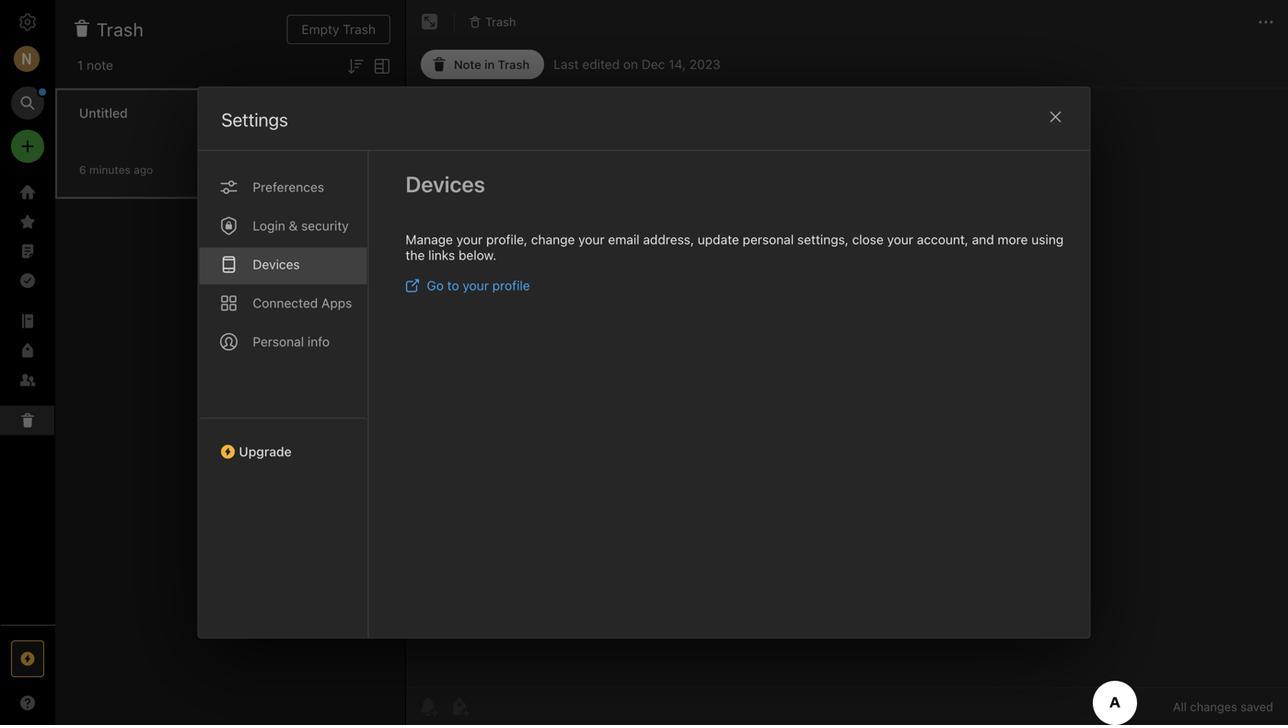 Task type: locate. For each thing, give the bounding box(es) containing it.
update
[[698, 232, 739, 247]]

links
[[428, 248, 455, 263]]

dec
[[642, 57, 665, 72]]

trash up note in trash
[[485, 15, 516, 29]]

trash button
[[462, 9, 523, 35]]

14,
[[669, 57, 686, 72]]

2023
[[690, 57, 721, 72]]

expand note image
[[419, 11, 441, 33]]

login
[[253, 218, 285, 233]]

add tag image
[[448, 696, 471, 718]]

in
[[485, 58, 495, 71]]

change
[[531, 232, 575, 247]]

upgrade image
[[17, 648, 39, 670]]

saved
[[1241, 700, 1274, 714]]

personal info
[[253, 334, 330, 349]]

1 vertical spatial devices
[[253, 257, 300, 272]]

connected apps
[[253, 296, 352, 311]]

close
[[852, 232, 884, 247]]

and
[[972, 232, 994, 247]]

settings image
[[17, 11, 39, 33]]

tree
[[0, 178, 55, 624]]

ago
[[134, 163, 153, 176]]

empty
[[302, 22, 339, 37]]

0 vertical spatial devices
[[406, 171, 485, 197]]

note window element
[[406, 0, 1288, 726]]

tab list
[[198, 151, 369, 638]]

6
[[79, 163, 86, 176]]

6 minutes ago
[[79, 163, 153, 176]]

upgrade
[[239, 444, 292, 460]]

your
[[457, 232, 483, 247], [579, 232, 605, 247], [887, 232, 914, 247], [463, 278, 489, 293]]

upgrade button
[[198, 418, 368, 467]]

all
[[1173, 700, 1187, 714]]

preferences
[[253, 180, 324, 195]]

home image
[[17, 181, 39, 204]]

the
[[406, 248, 425, 263]]

devices down login
[[253, 257, 300, 272]]

account,
[[917, 232, 969, 247]]

last
[[554, 57, 579, 72]]

devices
[[406, 171, 485, 197], [253, 257, 300, 272]]

profile,
[[486, 232, 528, 247]]

email
[[608, 232, 640, 247]]

go to your profile
[[427, 278, 530, 293]]

changes
[[1190, 700, 1238, 714]]

trash
[[485, 15, 516, 29], [97, 18, 144, 40], [343, 22, 376, 37], [498, 58, 530, 71]]

note in trash
[[454, 58, 530, 71]]

devices up 'manage'
[[406, 171, 485, 197]]



Task type: describe. For each thing, give the bounding box(es) containing it.
add a reminder image
[[417, 696, 439, 718]]

edited
[[582, 57, 620, 72]]

manage
[[406, 232, 453, 247]]

your right close
[[887, 232, 914, 247]]

address,
[[643, 232, 694, 247]]

personal
[[253, 334, 304, 349]]

your right to
[[463, 278, 489, 293]]

go
[[427, 278, 444, 293]]

your left email
[[579, 232, 605, 247]]

empty trash
[[302, 22, 376, 37]]

more
[[998, 232, 1028, 247]]

last edited on dec 14, 2023
[[554, 57, 721, 72]]

info
[[308, 334, 330, 349]]

tab list containing preferences
[[198, 151, 369, 638]]

go to your profile button
[[406, 278, 530, 293]]

below.
[[459, 248, 497, 263]]

settings,
[[797, 232, 849, 247]]

note
[[454, 58, 481, 71]]

0 horizontal spatial devices
[[253, 257, 300, 272]]

settings
[[221, 109, 288, 130]]

connected
[[253, 296, 318, 311]]

your up below.
[[457, 232, 483, 247]]

untitled
[[79, 105, 128, 121]]

Note Editor text field
[[406, 88, 1288, 688]]

apps
[[322, 296, 352, 311]]

trash up note
[[97, 18, 144, 40]]

1 horizontal spatial devices
[[406, 171, 485, 197]]

trash right empty
[[343, 22, 376, 37]]

personal
[[743, 232, 794, 247]]

1
[[77, 58, 83, 73]]

to
[[447, 278, 459, 293]]

profile
[[492, 278, 530, 293]]

trash right in
[[498, 58, 530, 71]]

empty trash button
[[287, 15, 390, 44]]

minutes
[[89, 163, 131, 176]]

login & security
[[253, 218, 349, 233]]

manage your profile, change your email address, update personal settings, close your account, and more using the links below.
[[406, 232, 1064, 263]]

1 note
[[77, 58, 113, 73]]

using
[[1032, 232, 1064, 247]]

on
[[623, 57, 638, 72]]

&
[[289, 218, 298, 233]]

all changes saved
[[1173, 700, 1274, 714]]

close image
[[1045, 106, 1067, 128]]

security
[[301, 218, 349, 233]]

note
[[87, 58, 113, 73]]



Task type: vqa. For each thing, say whether or not it's contained in the screenshot.
edited
yes



